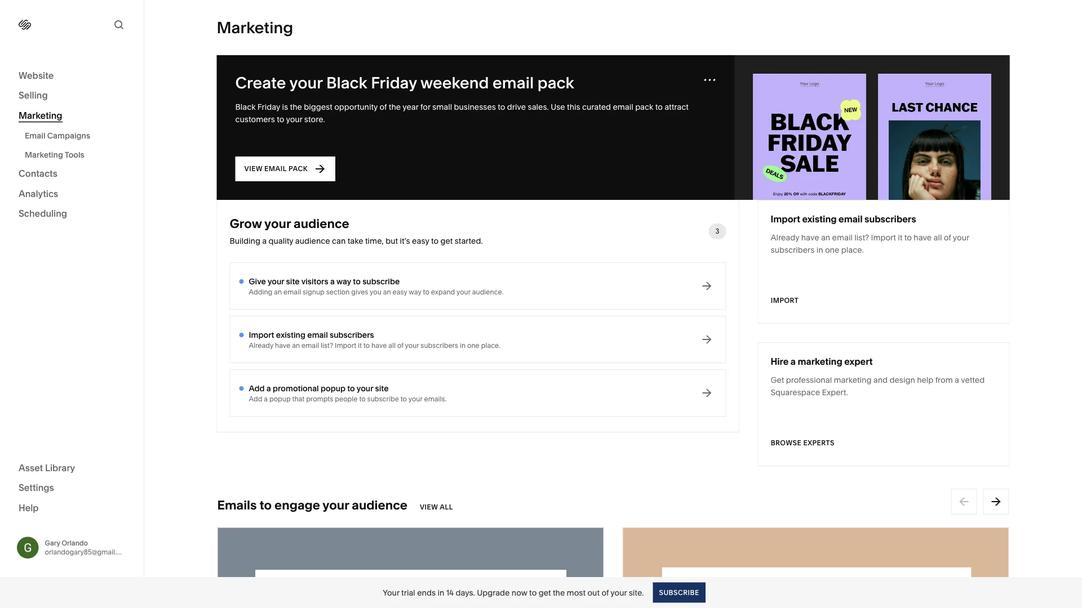 Task type: describe. For each thing, give the bounding box(es) containing it.
settings link
[[19, 482, 125, 496]]

selling
[[19, 90, 48, 101]]

analytics link
[[19, 188, 125, 201]]

selling link
[[19, 89, 125, 103]]

analytics
[[19, 188, 58, 199]]

subscribe button
[[653, 583, 706, 603]]

subscribe
[[659, 589, 699, 597]]

scheduling link
[[19, 208, 125, 221]]

14
[[446, 589, 454, 598]]

asset
[[19, 463, 43, 474]]

in
[[438, 589, 444, 598]]

email campaigns link
[[25, 126, 131, 145]]

tools
[[65, 150, 84, 160]]

site.
[[629, 589, 644, 598]]

website
[[19, 70, 54, 81]]

gary
[[45, 540, 60, 548]]

gary orlando orlandogary85@gmail.com
[[45, 540, 131, 557]]

of
[[602, 589, 609, 598]]

now
[[512, 589, 527, 598]]

marketing tools
[[25, 150, 84, 160]]

orlando
[[62, 540, 88, 548]]

scheduling
[[19, 208, 67, 219]]

ends
[[417, 589, 436, 598]]

your
[[611, 589, 627, 598]]

get
[[539, 589, 551, 598]]

upgrade
[[477, 589, 510, 598]]

asset library link
[[19, 462, 125, 475]]



Task type: locate. For each thing, give the bounding box(es) containing it.
help link
[[19, 502, 39, 515]]

marketing link
[[19, 109, 125, 123]]

asset library
[[19, 463, 75, 474]]

orlandogary85@gmail.com
[[45, 549, 131, 557]]

campaigns
[[47, 131, 90, 140]]

contacts
[[19, 168, 57, 179]]

marketing tools link
[[25, 145, 131, 164]]

marketing for marketing tools
[[25, 150, 63, 160]]

most
[[567, 589, 586, 598]]

marketing
[[19, 110, 62, 121], [25, 150, 63, 160]]

website link
[[19, 69, 125, 83]]

email campaigns
[[25, 131, 90, 140]]

library
[[45, 463, 75, 474]]

help
[[19, 503, 39, 514]]

marketing up email
[[19, 110, 62, 121]]

settings
[[19, 483, 54, 494]]

out
[[588, 589, 600, 598]]

the
[[553, 589, 565, 598]]

0 vertical spatial marketing
[[19, 110, 62, 121]]

trial
[[401, 589, 415, 598]]

contacts link
[[19, 168, 125, 181]]

to
[[529, 589, 537, 598]]

email
[[25, 131, 45, 140]]

your
[[383, 589, 400, 598]]

marketing up the contacts
[[25, 150, 63, 160]]

your trial ends in 14 days. upgrade now to get the most out of your site.
[[383, 589, 644, 598]]

days.
[[456, 589, 475, 598]]

marketing for marketing
[[19, 110, 62, 121]]

1 vertical spatial marketing
[[25, 150, 63, 160]]



Task type: vqa. For each thing, say whether or not it's contained in the screenshot.
the disabled
no



